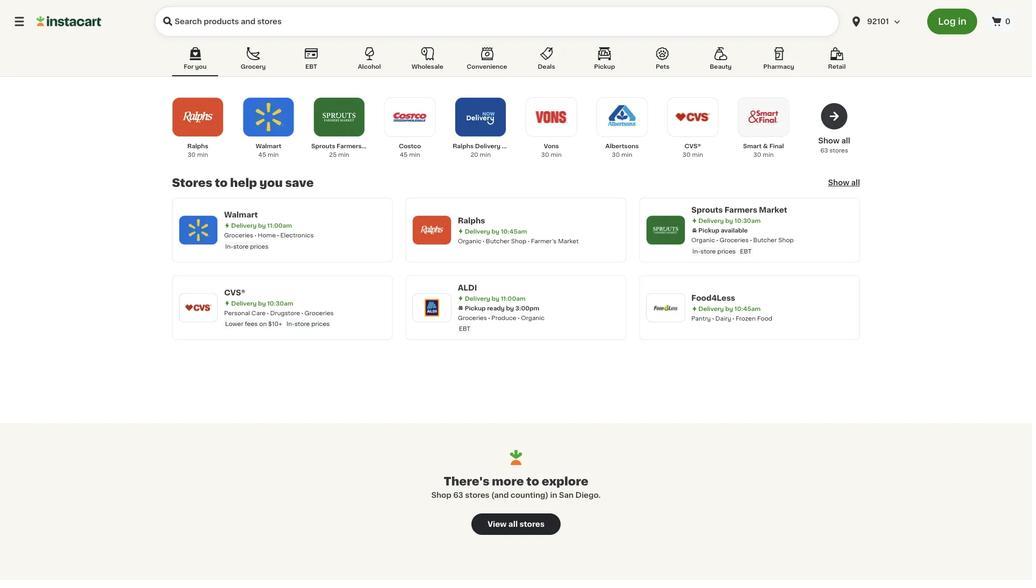 Task type: describe. For each thing, give the bounding box(es) containing it.
convenience
[[467, 64, 507, 70]]

counting)
[[511, 492, 548, 499]]

cvs® for cvs®
[[224, 289, 245, 296]]

ralphs for ralphs
[[458, 217, 485, 224]]

10:45am for ralphs
[[501, 228, 527, 234]]

costco image
[[392, 99, 428, 135]]

produce
[[491, 315, 517, 321]]

instacart image
[[37, 15, 101, 28]]

wholesale button
[[404, 45, 451, 76]]

63 inside there's more to explore shop 63 stores (and counting) in san diego.
[[453, 492, 463, 499]]

ralphs logo image
[[418, 216, 446, 244]]

delivery by 11:00am for walmart
[[231, 223, 292, 229]]

convenience button
[[462, 45, 512, 76]]

there's
[[444, 476, 489, 487]]

food4less logo image
[[652, 294, 680, 322]]

2 vertical spatial market
[[558, 238, 579, 244]]

ralphs for ralphs delivery now 20 min
[[453, 143, 474, 149]]

groceries inside groceries produce organic ebt
[[458, 315, 487, 321]]

10:30am for cvs®
[[267, 301, 293, 306]]

store inside organic groceries butcher shop in-store prices ebt
[[701, 248, 716, 254]]

stores to help you save tab panel
[[167, 94, 866, 340]]

vons 30 min
[[541, 143, 562, 158]]

min inside sprouts farmers market 25 min
[[338, 152, 349, 158]]

store inside the groceries home electronics in-store prices
[[233, 244, 249, 249]]

all for show all 63 stores
[[842, 137, 850, 145]]

show all
[[828, 179, 860, 187]]

wholesale
[[412, 64, 443, 70]]

pickup available
[[699, 228, 748, 234]]

min for albertsons 30 min
[[621, 152, 632, 158]]

walmart for walmart
[[224, 211, 258, 219]]

deals
[[538, 64, 555, 70]]

home
[[258, 233, 276, 238]]

45 for walmart 45 min
[[258, 152, 266, 158]]

delivery by 10:45am for ralphs
[[465, 228, 527, 234]]

personal
[[224, 310, 250, 316]]

by up produce
[[506, 305, 514, 311]]

min for costco 45 min
[[409, 152, 420, 158]]

all for view all stores
[[508, 521, 518, 528]]

alcohol
[[358, 64, 381, 70]]

groceries home electronics in-store prices
[[224, 233, 314, 249]]

beauty button
[[698, 45, 744, 76]]

delivery by 11:00am for aldi
[[465, 296, 526, 302]]

pharmacy button
[[756, 45, 802, 76]]

stores inside the view all stores button
[[520, 521, 545, 528]]

log in button
[[927, 9, 977, 34]]

retail
[[828, 64, 846, 70]]

all for show all
[[851, 179, 860, 187]]

groceries produce organic ebt
[[458, 315, 545, 332]]

min for walmart 45 min
[[268, 152, 279, 158]]

45 for costco 45 min
[[400, 152, 408, 158]]

pets
[[656, 64, 670, 70]]

farmers for sprouts farmers market
[[725, 206, 757, 214]]

walmart image
[[250, 99, 287, 135]]

25
[[329, 152, 337, 158]]

min for ralphs 30 min
[[197, 152, 208, 158]]

log in
[[938, 17, 967, 26]]

albertsons 30 min
[[605, 143, 639, 158]]

grocery button
[[230, 45, 276, 76]]

sprouts for sprouts farmers market
[[692, 206, 723, 214]]

organic for organic butcher shop farmer's market
[[458, 238, 481, 244]]

shop inside there's more to explore shop 63 stores (and counting) in san diego.
[[431, 492, 451, 499]]

0 horizontal spatial butcher
[[486, 238, 510, 244]]

0 button
[[984, 11, 1019, 32]]

$10+
[[268, 321, 282, 327]]

30 for albertsons 30 min
[[612, 152, 620, 158]]

30 for ralphs 30 min
[[188, 152, 196, 158]]

personal care drugstore groceries lower fees on $10+ in-store prices
[[224, 310, 334, 327]]

ready
[[487, 305, 505, 311]]

smart & final image
[[745, 99, 782, 135]]

available
[[721, 228, 748, 234]]

pickup for sprouts farmers market
[[699, 228, 719, 234]]

retail button
[[814, 45, 860, 76]]

delivery for food4less
[[699, 306, 724, 312]]

prices inside organic groceries butcher shop in-store prices ebt
[[717, 248, 736, 254]]

in- inside personal care drugstore groceries lower fees on $10+ in-store prices
[[287, 321, 295, 327]]

1 92101 button from the left
[[844, 6, 921, 37]]

ralphs 30 min
[[187, 143, 208, 158]]

ebt inside button
[[305, 64, 317, 70]]

cvs® logo image
[[184, 294, 212, 322]]

view all stores button
[[471, 514, 561, 535]]

albertsons
[[605, 143, 639, 149]]

pickup button
[[581, 45, 628, 76]]

final
[[770, 143, 784, 149]]

smart
[[743, 143, 762, 149]]

organic groceries butcher shop in-store prices ebt
[[692, 237, 794, 254]]

min inside smart & final 30 min
[[763, 152, 774, 158]]

pickup inside the pickup button
[[594, 64, 615, 70]]

cvs® 30 min
[[683, 143, 703, 158]]

delivery by 10:45am for food4less
[[699, 306, 761, 312]]

in inside "log in" "button"
[[958, 17, 967, 26]]

log
[[938, 17, 956, 26]]

in inside there's more to explore shop 63 stores (and counting) in san diego.
[[550, 492, 557, 499]]

min inside ralphs delivery now 20 min
[[480, 152, 491, 158]]

ebt button
[[288, 45, 334, 76]]

delivery by 10:30am for cvs®
[[231, 301, 293, 306]]

on
[[259, 321, 267, 327]]

grocery
[[241, 64, 266, 70]]

alcohol button
[[346, 45, 393, 76]]

(and
[[491, 492, 509, 499]]

drugstore
[[270, 310, 300, 316]]

organic inside groceries produce organic ebt
[[521, 315, 545, 321]]

dairy
[[715, 316, 731, 322]]

san
[[559, 492, 574, 499]]

delivery for aldi
[[465, 296, 490, 302]]

delivery for sprouts farmers market
[[699, 218, 724, 224]]

for you
[[184, 64, 207, 70]]

20
[[471, 152, 478, 158]]

min for cvs® 30 min
[[692, 152, 703, 158]]

ralphs image
[[180, 99, 216, 135]]

92101
[[867, 18, 889, 25]]

1 horizontal spatial shop
[[511, 238, 527, 244]]

stores inside show all 63 stores
[[830, 148, 848, 153]]

pickup ready by 3:00pm
[[465, 305, 539, 311]]

save
[[285, 177, 314, 188]]

10:45am for food4less
[[735, 306, 761, 312]]

organic butcher shop farmer's market
[[458, 238, 579, 244]]

groceries inside personal care drugstore groceries lower fees on $10+ in-store prices
[[305, 310, 334, 316]]

pets button
[[640, 45, 686, 76]]

delivery for ralphs
[[465, 228, 490, 234]]

organic for organic groceries butcher shop in-store prices ebt
[[692, 237, 715, 243]]

diego.
[[576, 492, 601, 499]]

cvs® image
[[675, 99, 711, 135]]

show all button
[[828, 177, 860, 188]]

electronics
[[280, 233, 314, 238]]

stores inside there's more to explore shop 63 stores (and counting) in san diego.
[[465, 492, 490, 499]]

stores to help you save
[[172, 177, 314, 188]]

3:00pm
[[515, 305, 539, 311]]

costco
[[399, 143, 421, 149]]



Task type: locate. For each thing, give the bounding box(es) containing it.
farmers for sprouts farmers market 25 min
[[337, 143, 362, 149]]

by for sprouts farmers market
[[725, 218, 733, 224]]

delivery by 11:00am up 'ready'
[[465, 296, 526, 302]]

store
[[233, 244, 249, 249], [701, 248, 716, 254], [295, 321, 310, 327]]

2 horizontal spatial organic
[[692, 237, 715, 243]]

92101 button
[[844, 6, 921, 37], [850, 6, 915, 37]]

market for sprouts farmers market
[[759, 206, 787, 214]]

aldi logo image
[[418, 294, 446, 322]]

by up organic butcher shop farmer's market
[[492, 228, 500, 234]]

1 horizontal spatial pickup
[[594, 64, 615, 70]]

walmart for walmart 45 min
[[256, 143, 281, 149]]

0 vertical spatial show
[[818, 137, 840, 145]]

0 vertical spatial market
[[363, 143, 385, 149]]

30 up stores
[[188, 152, 196, 158]]

groceries left home
[[224, 233, 253, 238]]

stores
[[830, 148, 848, 153], [465, 492, 490, 499], [520, 521, 545, 528]]

farmers inside sprouts farmers market 25 min
[[337, 143, 362, 149]]

food
[[757, 316, 772, 322]]

store inside personal care drugstore groceries lower fees on $10+ in-store prices
[[295, 321, 310, 327]]

11:00am for walmart
[[267, 223, 292, 229]]

0 horizontal spatial to
[[215, 177, 228, 188]]

vons
[[544, 143, 559, 149]]

store down the pickup available at top
[[701, 248, 716, 254]]

45 down costco
[[400, 152, 408, 158]]

1 vertical spatial sprouts
[[692, 206, 723, 214]]

by for aldi
[[492, 296, 500, 302]]

2 horizontal spatial all
[[851, 179, 860, 187]]

you inside for you button
[[195, 64, 207, 70]]

0 vertical spatial farmers
[[337, 143, 362, 149]]

2 min from the left
[[268, 152, 279, 158]]

show
[[818, 137, 840, 145], [828, 179, 849, 187]]

min down cvs® image
[[692, 152, 703, 158]]

min down vons
[[551, 152, 562, 158]]

2 vertical spatial ebt
[[459, 326, 470, 332]]

fees
[[245, 321, 258, 327]]

beauty
[[710, 64, 732, 70]]

ralphs up 20
[[453, 143, 474, 149]]

63 down there's
[[453, 492, 463, 499]]

delivery by 10:45am
[[465, 228, 527, 234], [699, 306, 761, 312]]

1 horizontal spatial all
[[842, 137, 850, 145]]

1 horizontal spatial store
[[295, 321, 310, 327]]

min right the 25
[[338, 152, 349, 158]]

1 horizontal spatial delivery by 11:00am
[[465, 296, 526, 302]]

1 vertical spatial delivery by 10:45am
[[699, 306, 761, 312]]

10:45am
[[501, 228, 527, 234], [735, 306, 761, 312]]

all inside popup button
[[851, 179, 860, 187]]

in
[[958, 17, 967, 26], [550, 492, 557, 499]]

0 vertical spatial walmart
[[256, 143, 281, 149]]

delivery by 10:30am up care
[[231, 301, 293, 306]]

0 vertical spatial 63
[[820, 148, 828, 153]]

walmart logo image
[[184, 216, 212, 244]]

pickup left "available"
[[699, 228, 719, 234]]

farmer's
[[531, 238, 557, 244]]

to up the counting)
[[526, 476, 539, 487]]

all inside show all 63 stores
[[842, 137, 850, 145]]

organic inside organic groceries butcher shop in-store prices ebt
[[692, 237, 715, 243]]

ebt
[[305, 64, 317, 70], [740, 248, 752, 254], [459, 326, 470, 332]]

you right for
[[195, 64, 207, 70]]

2 horizontal spatial in-
[[693, 248, 701, 254]]

1 vertical spatial 10:30am
[[267, 301, 293, 306]]

delivery down food4less
[[699, 306, 724, 312]]

by up pantry dairy frozen food
[[725, 306, 733, 312]]

walmart 45 min
[[256, 143, 281, 158]]

11:00am for aldi
[[501, 296, 526, 302]]

all inside button
[[508, 521, 518, 528]]

delivery up personal
[[231, 301, 257, 306]]

sprouts farmers market 25 min
[[311, 143, 385, 158]]

in- inside organic groceries butcher shop in-store prices ebt
[[693, 248, 701, 254]]

0 vertical spatial 10:45am
[[501, 228, 527, 234]]

sprouts up the 25
[[311, 143, 335, 149]]

market left costco
[[363, 143, 385, 149]]

in-
[[225, 244, 233, 249], [693, 248, 701, 254], [287, 321, 295, 327]]

butcher inside organic groceries butcher shop in-store prices ebt
[[753, 237, 777, 243]]

1 30 from the left
[[188, 152, 196, 158]]

delivery by 11:00am
[[231, 223, 292, 229], [465, 296, 526, 302]]

0 vertical spatial pickup
[[594, 64, 615, 70]]

delivery by 10:30am up "available"
[[699, 218, 761, 224]]

0 horizontal spatial store
[[233, 244, 249, 249]]

delivery by 10:30am for sprouts farmers market
[[699, 218, 761, 224]]

butcher left farmer's
[[486, 238, 510, 244]]

30 for vons 30 min
[[541, 152, 549, 158]]

more
[[492, 476, 524, 487]]

pickup left 'ready'
[[465, 305, 486, 311]]

pickup for aldi
[[465, 305, 486, 311]]

1 vertical spatial you
[[260, 177, 283, 188]]

cvs® down cvs® image
[[685, 143, 701, 149]]

ralphs delivery now 20 min
[[453, 143, 516, 158]]

frozen
[[736, 316, 756, 322]]

min down 'walmart' image
[[268, 152, 279, 158]]

sprouts up the pickup available at top
[[692, 206, 723, 214]]

0 horizontal spatial delivery by 10:30am
[[231, 301, 293, 306]]

organic down the pickup available at top
[[692, 237, 715, 243]]

pickup
[[594, 64, 615, 70], [699, 228, 719, 234], [465, 305, 486, 311]]

1 horizontal spatial cvs®
[[685, 143, 701, 149]]

sprouts for sprouts farmers market 25 min
[[311, 143, 335, 149]]

1 vertical spatial farmers
[[725, 206, 757, 214]]

delivery for walmart
[[231, 223, 257, 229]]

prices inside the groceries home electronics in-store prices
[[250, 244, 269, 249]]

sprouts
[[311, 143, 335, 149], [692, 206, 723, 214]]

walmart down 'walmart' image
[[256, 143, 281, 149]]

min inside vons 30 min
[[551, 152, 562, 158]]

0 horizontal spatial stores
[[465, 492, 490, 499]]

explore
[[542, 476, 589, 487]]

1 horizontal spatial 45
[[400, 152, 408, 158]]

now
[[502, 143, 516, 149]]

1 vertical spatial walmart
[[224, 211, 258, 219]]

2 92101 button from the left
[[850, 6, 915, 37]]

show inside popup button
[[828, 179, 849, 187]]

groceries right drugstore
[[305, 310, 334, 316]]

1 horizontal spatial delivery by 10:45am
[[699, 306, 761, 312]]

1 vertical spatial show
[[828, 179, 849, 187]]

ralphs delivery now image
[[462, 99, 499, 135]]

10:30am down sprouts farmers market
[[735, 218, 761, 224]]

0 horizontal spatial cvs®
[[224, 289, 245, 296]]

0 horizontal spatial in-
[[225, 244, 233, 249]]

1 vertical spatial in
[[550, 492, 557, 499]]

2 30 from the left
[[541, 152, 549, 158]]

in- inside the groceries home electronics in-store prices
[[225, 244, 233, 249]]

11:00am up pickup ready by 3:00pm
[[501, 296, 526, 302]]

view all stores
[[488, 521, 545, 528]]

&
[[763, 143, 768, 149]]

ralphs
[[187, 143, 208, 149], [453, 143, 474, 149], [458, 217, 485, 224]]

30 down the albertsons
[[612, 152, 620, 158]]

min for vons 30 min
[[551, 152, 562, 158]]

3 30 from the left
[[612, 152, 620, 158]]

63
[[820, 148, 828, 153], [453, 492, 463, 499]]

45 inside walmart 45 min
[[258, 152, 266, 158]]

cvs® inside cvs® 30 min
[[685, 143, 701, 149]]

organic down '3:00pm'
[[521, 315, 545, 321]]

0 vertical spatial delivery by 11:00am
[[231, 223, 292, 229]]

Search field
[[155, 6, 839, 37]]

store right walmart logo
[[233, 244, 249, 249]]

delivery by 10:45am up organic butcher shop farmer's market
[[465, 228, 527, 234]]

0 horizontal spatial 10:45am
[[501, 228, 527, 234]]

store down drugstore
[[295, 321, 310, 327]]

5 min from the left
[[480, 152, 491, 158]]

you inside stores to help you save tab panel
[[260, 177, 283, 188]]

0 horizontal spatial farmers
[[337, 143, 362, 149]]

by up care
[[258, 301, 266, 306]]

1 vertical spatial delivery by 11:00am
[[465, 296, 526, 302]]

0 horizontal spatial prices
[[250, 244, 269, 249]]

0 horizontal spatial market
[[363, 143, 385, 149]]

30 inside vons 30 min
[[541, 152, 549, 158]]

delivery for cvs®
[[231, 301, 257, 306]]

2 45 from the left
[[400, 152, 408, 158]]

0 horizontal spatial 10:30am
[[267, 301, 293, 306]]

9 min from the left
[[763, 152, 774, 158]]

all
[[842, 137, 850, 145], [851, 179, 860, 187], [508, 521, 518, 528]]

1 horizontal spatial sprouts
[[692, 206, 723, 214]]

walmart
[[256, 143, 281, 149], [224, 211, 258, 219]]

to inside tab panel
[[215, 177, 228, 188]]

1 horizontal spatial you
[[260, 177, 283, 188]]

show inside show all 63 stores
[[818, 137, 840, 145]]

30 for cvs® 30 min
[[683, 152, 691, 158]]

care
[[252, 310, 266, 316]]

to inside there's more to explore shop 63 stores (and counting) in san diego.
[[526, 476, 539, 487]]

by for ralphs
[[492, 228, 500, 234]]

3 min from the left
[[338, 152, 349, 158]]

min down costco
[[409, 152, 420, 158]]

6 min from the left
[[551, 152, 562, 158]]

10:30am up drugstore
[[267, 301, 293, 306]]

0 vertical spatial delivery by 10:45am
[[465, 228, 527, 234]]

1 horizontal spatial 10:30am
[[735, 218, 761, 224]]

in- right walmart logo
[[225, 244, 233, 249]]

by for walmart
[[258, 223, 266, 229]]

butcher down sprouts farmers market
[[753, 237, 777, 243]]

to
[[215, 177, 228, 188], [526, 476, 539, 487]]

0 vertical spatial all
[[842, 137, 850, 145]]

10:45am up organic butcher shop farmer's market
[[501, 228, 527, 234]]

delivery up the pickup available at top
[[699, 218, 724, 224]]

0 vertical spatial delivery by 10:30am
[[699, 218, 761, 224]]

by up home
[[258, 223, 266, 229]]

market up organic groceries butcher shop in-store prices ebt
[[759, 206, 787, 214]]

0 vertical spatial in
[[958, 17, 967, 26]]

show for show all
[[828, 179, 849, 187]]

1 vertical spatial delivery by 10:30am
[[231, 301, 293, 306]]

63 right final
[[820, 148, 828, 153]]

30 down cvs® image
[[683, 152, 691, 158]]

1 vertical spatial all
[[851, 179, 860, 187]]

prices down home
[[250, 244, 269, 249]]

delivery up 20
[[475, 143, 501, 149]]

0 vertical spatial cvs®
[[685, 143, 701, 149]]

in- down drugstore
[[287, 321, 295, 327]]

30 down vons
[[541, 152, 549, 158]]

5 30 from the left
[[753, 152, 761, 158]]

1 horizontal spatial in-
[[287, 321, 295, 327]]

7 min from the left
[[621, 152, 632, 158]]

by up 'ready'
[[492, 296, 500, 302]]

aldi
[[458, 284, 477, 292]]

10:30am
[[735, 218, 761, 224], [267, 301, 293, 306]]

ebt inside groceries produce organic ebt
[[459, 326, 470, 332]]

pantry
[[692, 316, 711, 322]]

food4less
[[692, 294, 735, 302]]

0
[[1005, 18, 1011, 25]]

min inside ralphs 30 min
[[197, 152, 208, 158]]

1 horizontal spatial butcher
[[753, 237, 777, 243]]

deals button
[[523, 45, 570, 76]]

0 horizontal spatial you
[[195, 64, 207, 70]]

min inside costco 45 min
[[409, 152, 420, 158]]

1 horizontal spatial to
[[526, 476, 539, 487]]

63 inside show all 63 stores
[[820, 148, 828, 153]]

1 vertical spatial stores
[[465, 492, 490, 499]]

0 horizontal spatial pickup
[[465, 305, 486, 311]]

4 min from the left
[[409, 152, 420, 158]]

market inside sprouts farmers market 25 min
[[363, 143, 385, 149]]

1 vertical spatial cvs®
[[224, 289, 245, 296]]

0 vertical spatial 10:30am
[[735, 218, 761, 224]]

0 horizontal spatial delivery by 10:45am
[[465, 228, 527, 234]]

you
[[195, 64, 207, 70], [260, 177, 283, 188]]

11:00am up home
[[267, 223, 292, 229]]

groceries inside the groceries home electronics in-store prices
[[224, 233, 253, 238]]

in left san
[[550, 492, 557, 499]]

shop
[[778, 237, 794, 243], [511, 238, 527, 244], [431, 492, 451, 499]]

2 horizontal spatial stores
[[830, 148, 848, 153]]

2 vertical spatial stores
[[520, 521, 545, 528]]

45 inside costco 45 min
[[400, 152, 408, 158]]

prices right $10+
[[311, 321, 330, 327]]

delivery by 11:00am up home
[[231, 223, 292, 229]]

help
[[230, 177, 257, 188]]

1 horizontal spatial delivery by 10:30am
[[699, 218, 761, 224]]

0 horizontal spatial 63
[[453, 492, 463, 499]]

0 vertical spatial you
[[195, 64, 207, 70]]

min down the albertsons
[[621, 152, 632, 158]]

show all 63 stores
[[818, 137, 850, 153]]

for
[[184, 64, 194, 70]]

0 horizontal spatial ebt
[[305, 64, 317, 70]]

ralphs right ralphs logo
[[458, 217, 485, 224]]

stores down there's
[[465, 492, 490, 499]]

2 horizontal spatial ebt
[[740, 248, 752, 254]]

show up the show all popup button
[[818, 137, 840, 145]]

there's more to explore shop 63 stores (and counting) in san diego.
[[431, 476, 601, 499]]

you right help
[[260, 177, 283, 188]]

1 vertical spatial 10:45am
[[735, 306, 761, 312]]

delivery by 10:45am up pantry dairy frozen food
[[699, 306, 761, 312]]

1 horizontal spatial ebt
[[459, 326, 470, 332]]

delivery inside ralphs delivery now 20 min
[[475, 143, 501, 149]]

market right farmer's
[[558, 238, 579, 244]]

0 horizontal spatial 11:00am
[[267, 223, 292, 229]]

to left help
[[215, 177, 228, 188]]

in- down the pickup available at top
[[693, 248, 701, 254]]

ebt inside organic groceries butcher shop in-store prices ebt
[[740, 248, 752, 254]]

30 inside cvs® 30 min
[[683, 152, 691, 158]]

cvs® up personal
[[224, 289, 245, 296]]

10:30am for sprouts farmers market
[[735, 218, 761, 224]]

ralphs for ralphs 30 min
[[187, 143, 208, 149]]

organic right ralphs logo
[[458, 238, 481, 244]]

view all stores link
[[471, 514, 561, 535]]

by for food4less
[[725, 306, 733, 312]]

0 horizontal spatial 45
[[258, 152, 266, 158]]

butcher
[[753, 237, 777, 243], [486, 238, 510, 244]]

1 min from the left
[[197, 152, 208, 158]]

costco 45 min
[[399, 143, 421, 158]]

lower
[[225, 321, 243, 327]]

1 vertical spatial 11:00am
[[501, 296, 526, 302]]

prices inside personal care drugstore groceries lower fees on $10+ in-store prices
[[311, 321, 330, 327]]

farmers up the 25
[[337, 143, 362, 149]]

1 45 from the left
[[258, 152, 266, 158]]

0 horizontal spatial shop
[[431, 492, 451, 499]]

by
[[725, 218, 733, 224], [258, 223, 266, 229], [492, 228, 500, 234], [492, 296, 500, 302], [258, 301, 266, 306], [506, 305, 514, 311], [725, 306, 733, 312]]

show down show all 63 stores
[[828, 179, 849, 187]]

cvs®
[[685, 143, 701, 149], [224, 289, 245, 296]]

stores
[[172, 177, 212, 188]]

farmers up "available"
[[725, 206, 757, 214]]

min inside cvs® 30 min
[[692, 152, 703, 158]]

sprouts farmers market image
[[321, 99, 358, 135]]

0 horizontal spatial delivery by 11:00am
[[231, 223, 292, 229]]

2 vertical spatial pickup
[[465, 305, 486, 311]]

groceries inside organic groceries butcher shop in-store prices ebt
[[720, 237, 749, 243]]

stores up the show all
[[830, 148, 848, 153]]

1 horizontal spatial 63
[[820, 148, 828, 153]]

groceries down "available"
[[720, 237, 749, 243]]

walmart down stores to help you save
[[224, 211, 258, 219]]

1 horizontal spatial 10:45am
[[735, 306, 761, 312]]

1 vertical spatial 63
[[453, 492, 463, 499]]

1 vertical spatial ebt
[[740, 248, 752, 254]]

sprouts farmers market
[[692, 206, 787, 214]]

albertsons image
[[604, 99, 640, 135]]

1 horizontal spatial market
[[558, 238, 579, 244]]

2 horizontal spatial store
[[701, 248, 716, 254]]

8 min from the left
[[692, 152, 703, 158]]

ralphs inside ralphs delivery now 20 min
[[453, 143, 474, 149]]

pantry dairy frozen food
[[692, 316, 772, 322]]

stores down the counting)
[[520, 521, 545, 528]]

delivery up the groceries home electronics in-store prices on the left top of the page
[[231, 223, 257, 229]]

0 vertical spatial 11:00am
[[267, 223, 292, 229]]

1 vertical spatial market
[[759, 206, 787, 214]]

by for cvs®
[[258, 301, 266, 306]]

2 vertical spatial all
[[508, 521, 518, 528]]

1 horizontal spatial 11:00am
[[501, 296, 526, 302]]

shop categories tab list
[[172, 45, 860, 76]]

prices down the pickup available at top
[[717, 248, 736, 254]]

vons image
[[533, 99, 570, 135]]

pickup up albertsons image at the top
[[594, 64, 615, 70]]

2 horizontal spatial prices
[[717, 248, 736, 254]]

min down &
[[763, 152, 774, 158]]

1 vertical spatial pickup
[[699, 228, 719, 234]]

2 horizontal spatial shop
[[778, 237, 794, 243]]

0 vertical spatial ebt
[[305, 64, 317, 70]]

min
[[197, 152, 208, 158], [268, 152, 279, 158], [338, 152, 349, 158], [409, 152, 420, 158], [480, 152, 491, 158], [551, 152, 562, 158], [621, 152, 632, 158], [692, 152, 703, 158], [763, 152, 774, 158]]

1 horizontal spatial stores
[[520, 521, 545, 528]]

pharmacy
[[763, 64, 794, 70]]

45 up stores to help you save
[[258, 152, 266, 158]]

smart & final 30 min
[[743, 143, 784, 158]]

by up "available"
[[725, 218, 733, 224]]

ralphs down ralphs image
[[187, 143, 208, 149]]

30 inside ralphs 30 min
[[188, 152, 196, 158]]

groceries down aldi
[[458, 315, 487, 321]]

30 inside albertsons 30 min
[[612, 152, 620, 158]]

min right 20
[[480, 152, 491, 158]]

show for show all 63 stores
[[818, 137, 840, 145]]

min up stores
[[197, 152, 208, 158]]

view
[[488, 521, 507, 528]]

min inside albertsons 30 min
[[621, 152, 632, 158]]

sprouts farmers market logo image
[[652, 216, 680, 244]]

0 vertical spatial to
[[215, 177, 228, 188]]

cvs® for cvs® 30 min
[[685, 143, 701, 149]]

min inside walmart 45 min
[[268, 152, 279, 158]]

1 vertical spatial to
[[526, 476, 539, 487]]

1 horizontal spatial organic
[[521, 315, 545, 321]]

shop inside organic groceries butcher shop in-store prices ebt
[[778, 237, 794, 243]]

delivery by 10:30am
[[699, 218, 761, 224], [231, 301, 293, 306]]

0 horizontal spatial sprouts
[[311, 143, 335, 149]]

delivery
[[475, 143, 501, 149], [699, 218, 724, 224], [231, 223, 257, 229], [465, 228, 490, 234], [465, 296, 490, 302], [231, 301, 257, 306], [699, 306, 724, 312]]

30 inside smart & final 30 min
[[753, 152, 761, 158]]

30 down smart at the right of the page
[[753, 152, 761, 158]]

10:45am up frozen
[[735, 306, 761, 312]]

delivery down aldi
[[465, 296, 490, 302]]

0 horizontal spatial organic
[[458, 238, 481, 244]]

market for sprouts farmers market 25 min
[[363, 143, 385, 149]]

4 30 from the left
[[683, 152, 691, 158]]

2 horizontal spatial pickup
[[699, 228, 719, 234]]

0 horizontal spatial all
[[508, 521, 518, 528]]

0 vertical spatial stores
[[830, 148, 848, 153]]

groceries
[[224, 233, 253, 238], [720, 237, 749, 243], [305, 310, 334, 316], [458, 315, 487, 321]]

None search field
[[155, 6, 839, 37]]

sprouts inside sprouts farmers market 25 min
[[311, 143, 335, 149]]

delivery up organic butcher shop farmer's market
[[465, 228, 490, 234]]

for you button
[[172, 45, 218, 76]]

1 horizontal spatial prices
[[311, 321, 330, 327]]

in right log
[[958, 17, 967, 26]]



Task type: vqa. For each thing, say whether or not it's contained in the screenshot.
JUST
no



